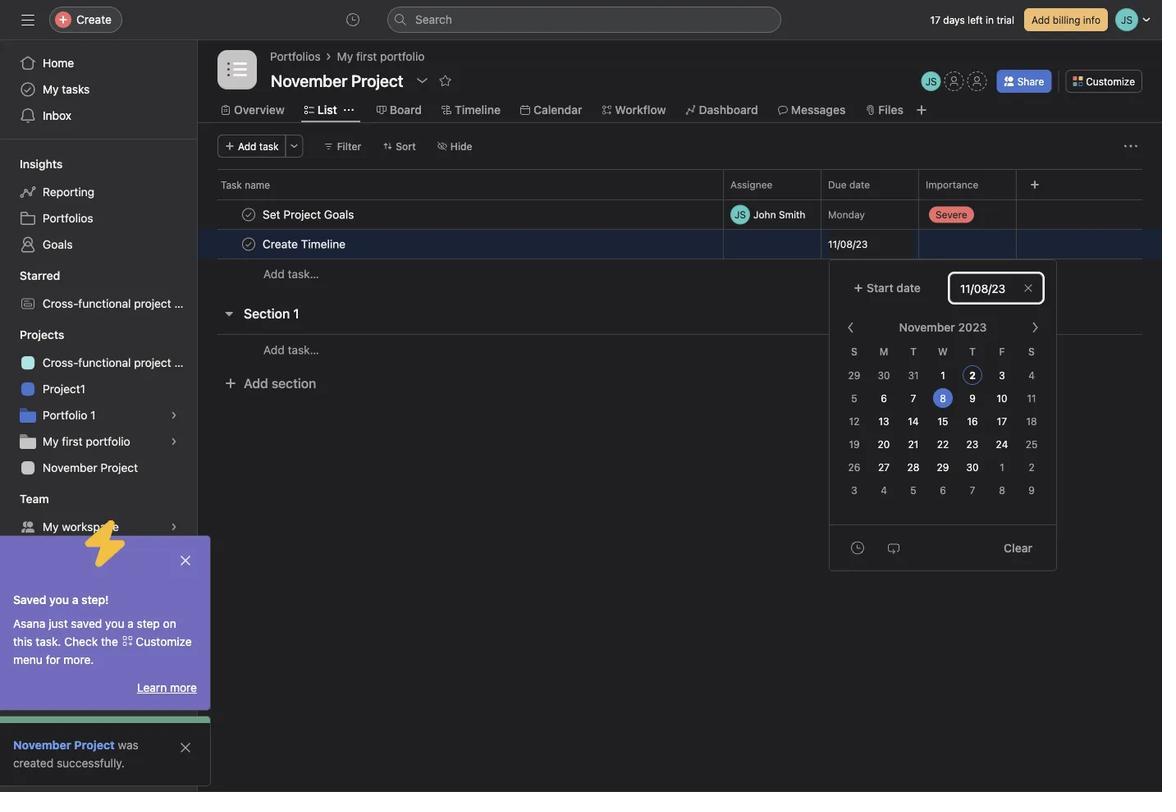 Task type: describe. For each thing, give the bounding box(es) containing it.
workspace
[[62, 520, 119, 534]]

10
[[997, 393, 1008, 404]]

0 horizontal spatial you
[[49, 593, 69, 607]]

1 vertical spatial november project
[[13, 739, 115, 752]]

1 vertical spatial project
[[74, 739, 115, 752]]

clear
[[1004, 541, 1033, 555]]

add field image
[[1030, 180, 1040, 190]]

11
[[1028, 393, 1037, 404]]

november 2023 button
[[889, 313, 1014, 342]]

0 vertical spatial project
[[100, 461, 138, 475]]

november project inside projects element
[[43, 461, 138, 475]]

due
[[828, 179, 847, 190]]

this
[[13, 635, 32, 649]]

1 s from the left
[[852, 346, 858, 357]]

see details, portfolio 1 image
[[169, 411, 179, 420]]

sort
[[396, 140, 416, 152]]

start date
[[867, 281, 921, 295]]

menu
[[13, 653, 43, 667]]

just
[[49, 617, 68, 631]]

set to repeat image
[[888, 542, 901, 555]]

1 horizontal spatial portfolio
[[380, 50, 425, 63]]

create timeline cell
[[198, 229, 724, 259]]

on
[[163, 617, 176, 631]]

learn more
[[137, 681, 197, 695]]

completed image for create timeline text box in the top of the page
[[239, 234, 259, 254]]

search
[[415, 13, 452, 26]]

15
[[938, 416, 949, 427]]

create
[[76, 13, 112, 26]]

monday
[[828, 209, 865, 220]]

1 vertical spatial portfolios link
[[10, 205, 187, 232]]

1 vertical spatial november project link
[[13, 739, 115, 752]]

search list box
[[388, 7, 782, 33]]

2 s from the left
[[1029, 346, 1035, 357]]

add section button
[[218, 369, 323, 398]]

project1 link
[[10, 376, 187, 402]]

successfully.
[[57, 757, 125, 770]]

date for due date
[[850, 179, 870, 190]]

next month image
[[1029, 321, 1042, 334]]

dashboard link
[[686, 101, 758, 119]]

see details, my workspace image
[[169, 522, 179, 532]]

17 days left in trial
[[931, 14, 1015, 25]]

add billing info button
[[1025, 8, 1108, 31]]

0 vertical spatial a
[[72, 593, 78, 607]]

2 add task… row from the top
[[198, 334, 1163, 365]]

share button
[[997, 70, 1052, 93]]

list image
[[227, 60, 247, 80]]

projects button
[[0, 327, 64, 343]]

tasks
[[62, 83, 90, 96]]

messages
[[791, 103, 846, 117]]

smith
[[779, 209, 806, 220]]

0 horizontal spatial 8
[[940, 393, 947, 404]]

close image
[[179, 741, 192, 755]]

date for start date
[[897, 281, 921, 295]]

2 t from the left
[[970, 346, 976, 357]]

1 horizontal spatial my first portfolio
[[337, 50, 425, 63]]

saved
[[13, 593, 46, 607]]

cross-functional project plan for second cross-functional project plan link from the top
[[43, 356, 197, 369]]

add time image
[[851, 542, 865, 555]]

november 2023
[[900, 321, 987, 334]]

customize menu for more.
[[13, 635, 192, 667]]

starred
[[20, 269, 60, 282]]

insights element
[[0, 149, 197, 261]]

0 horizontal spatial 9
[[970, 393, 976, 404]]

step
[[137, 617, 160, 631]]

23
[[967, 439, 979, 450]]

was
[[118, 739, 139, 752]]

hide button
[[430, 135, 480, 158]]

name
[[245, 179, 270, 190]]

learn
[[137, 681, 167, 695]]

task… for 1st add task… "button" from the bottom of the page
[[288, 343, 319, 357]]

0 horizontal spatial 30
[[878, 370, 891, 381]]

add task button
[[218, 135, 286, 158]]

completed checkbox for create timeline text box in the top of the page
[[239, 234, 259, 254]]

0 vertical spatial first
[[356, 50, 377, 63]]

add tab image
[[915, 103, 929, 117]]

1 horizontal spatial 2
[[1029, 462, 1035, 473]]

add section
[[244, 376, 316, 391]]

clear button
[[994, 533, 1044, 563]]

2 add task… button from the top
[[264, 341, 319, 359]]

js button
[[922, 71, 942, 91]]

a inside the "asana just saved you a step on this task. check the"
[[127, 617, 134, 631]]

w
[[939, 346, 948, 357]]

asana just saved you a step on this task. check the
[[13, 617, 176, 649]]

you inside the "asana just saved you a step on this task. check the"
[[105, 617, 124, 631]]

section 1
[[244, 306, 299, 321]]

assignee
[[731, 179, 773, 190]]

my tasks
[[43, 83, 90, 96]]

header untitled section tree grid
[[198, 200, 1163, 289]]

1 vertical spatial 5
[[911, 485, 917, 496]]

starred button
[[0, 268, 60, 284]]

clear due date image
[[1024, 283, 1034, 293]]

0 vertical spatial november project link
[[10, 455, 187, 481]]

reporting link
[[10, 179, 187, 205]]

1 vertical spatial 30
[[967, 462, 979, 473]]

portfolio
[[43, 408, 87, 422]]

more.
[[64, 653, 94, 667]]

calendar link
[[521, 101, 583, 119]]

cross- inside projects element
[[43, 356, 78, 369]]

1 horizontal spatial more actions image
[[1125, 140, 1138, 153]]

my for my tasks link
[[43, 83, 59, 96]]

0 horizontal spatial 29
[[849, 370, 861, 381]]

27
[[879, 462, 890, 473]]

portfolio 1
[[43, 408, 96, 422]]

board
[[390, 103, 422, 117]]

files
[[879, 103, 904, 117]]

history image
[[347, 13, 360, 26]]

project1
[[43, 382, 85, 396]]

john smith
[[754, 209, 806, 220]]

add task
[[238, 140, 279, 152]]

add left the task
[[238, 140, 257, 152]]

task.
[[36, 635, 61, 649]]

share
[[1018, 76, 1045, 87]]

board link
[[377, 101, 422, 119]]

info
[[1084, 14, 1101, 25]]

collapse task list for this section image
[[223, 307, 236, 320]]

1 horizontal spatial 7
[[970, 485, 976, 496]]

section
[[244, 306, 290, 321]]

1 t from the left
[[911, 346, 917, 357]]

list
[[318, 103, 337, 117]]

add up add section button
[[264, 343, 285, 357]]

more
[[170, 681, 197, 695]]

my for my workspace link
[[43, 520, 59, 534]]

my for the leftmost my first portfolio link
[[43, 435, 59, 448]]

in
[[986, 14, 994, 25]]

customize button
[[1066, 70, 1143, 93]]

js inside button
[[926, 76, 937, 87]]

projects element
[[0, 320, 197, 484]]

task name
[[221, 179, 270, 190]]

16
[[968, 416, 978, 427]]

m
[[880, 346, 889, 357]]

18
[[1027, 416, 1038, 427]]

check
[[64, 635, 98, 649]]

project for cross-functional project plan link within starred element
[[134, 297, 171, 310]]

filter
[[337, 140, 362, 152]]

left
[[968, 14, 983, 25]]

portfolios inside portfolios link
[[43, 211, 93, 225]]

Set Project Goals text field
[[259, 207, 359, 223]]

js inside 'row'
[[735, 209, 746, 220]]

my down history image at the top of the page
[[337, 50, 353, 63]]

row containing js
[[198, 200, 1163, 230]]

1 vertical spatial 6
[[940, 485, 947, 496]]

2 cross-functional project plan link from the top
[[10, 350, 197, 376]]

start date button
[[843, 273, 937, 303]]

0 horizontal spatial 6
[[881, 393, 887, 404]]

see details, my first portfolio image
[[169, 437, 179, 447]]



Task type: vqa. For each thing, say whether or not it's contained in the screenshot.
prominent image
no



Task type: locate. For each thing, give the bounding box(es) containing it.
1 vertical spatial cross-functional project plan link
[[10, 350, 197, 376]]

customize down on on the left
[[136, 635, 192, 649]]

0 vertical spatial 3
[[999, 370, 1006, 381]]

22
[[938, 439, 949, 450]]

a left step
[[127, 617, 134, 631]]

1 add task… from the top
[[264, 267, 319, 281]]

cross-functional project plan link down goals link
[[10, 291, 197, 317]]

november project link up invite
[[13, 739, 115, 752]]

cross-functional project plan link up project1
[[10, 350, 197, 376]]

you up just
[[49, 593, 69, 607]]

task… down create timeline text box in the top of the page
[[288, 267, 319, 281]]

17 left days
[[931, 14, 941, 25]]

portfolio inside projects element
[[86, 435, 130, 448]]

hide
[[451, 140, 473, 152]]

november project link up teams element
[[10, 455, 187, 481]]

Completed checkbox
[[239, 205, 259, 225], [239, 234, 259, 254]]

8 down 24
[[999, 485, 1006, 496]]

add task… button
[[264, 265, 319, 283], [264, 341, 319, 359]]

importance
[[926, 179, 979, 190]]

task
[[221, 179, 242, 190]]

7 up 14 on the bottom of the page
[[911, 393, 917, 404]]

task… inside header untitled section "tree grid"
[[288, 267, 319, 281]]

add task… row
[[198, 259, 1163, 289], [198, 334, 1163, 365]]

1 project from the top
[[134, 297, 171, 310]]

1 horizontal spatial 6
[[940, 485, 947, 496]]

my inside projects element
[[43, 435, 59, 448]]

1 vertical spatial 4
[[881, 485, 887, 496]]

my tasks link
[[10, 76, 187, 103]]

for
[[46, 653, 60, 667]]

john
[[754, 209, 776, 220]]

1 vertical spatial date
[[897, 281, 921, 295]]

tab actions image
[[344, 105, 354, 115]]

1 functional from the top
[[78, 297, 131, 310]]

0 horizontal spatial date
[[850, 179, 870, 190]]

5 down the 28
[[911, 485, 917, 496]]

customize
[[1087, 76, 1136, 87], [136, 635, 192, 649]]

november inside projects element
[[43, 461, 97, 475]]

1 completed checkbox from the top
[[239, 205, 259, 225]]

2 add task… from the top
[[264, 343, 319, 357]]

2 cross- from the top
[[43, 356, 78, 369]]

completed checkbox down "task name"
[[239, 205, 259, 225]]

2 up 16
[[970, 370, 976, 381]]

row containing task name
[[198, 169, 1163, 200]]

hide sidebar image
[[21, 13, 34, 26]]

21
[[909, 439, 919, 450]]

completed checkbox left create timeline text box in the top of the page
[[239, 234, 259, 254]]

date right start on the right of the page
[[897, 281, 921, 295]]

1 inside button
[[293, 306, 299, 321]]

0 vertical spatial 29
[[849, 370, 861, 381]]

customize for customize
[[1087, 76, 1136, 87]]

more actions image down customize dropdown button
[[1125, 140, 1138, 153]]

completed image left create timeline text box in the top of the page
[[239, 234, 259, 254]]

add task… button inside header untitled section "tree grid"
[[264, 265, 319, 283]]

you
[[49, 593, 69, 607], [105, 617, 124, 631]]

cross-
[[43, 297, 78, 310], [43, 356, 78, 369]]

cross-functional project plan inside projects element
[[43, 356, 197, 369]]

None text field
[[267, 66, 408, 95], [828, 230, 915, 259], [267, 66, 408, 95], [828, 230, 915, 259]]

1 horizontal spatial 3
[[999, 370, 1006, 381]]

1 vertical spatial task…
[[288, 343, 319, 357]]

5 up 12
[[852, 393, 858, 404]]

0 vertical spatial add task… row
[[198, 259, 1163, 289]]

date inside 'row'
[[850, 179, 870, 190]]

0 horizontal spatial 17
[[931, 14, 941, 25]]

7 down 23
[[970, 485, 976, 496]]

task
[[259, 140, 279, 152]]

1 task… from the top
[[288, 267, 319, 281]]

1 vertical spatial add task… button
[[264, 341, 319, 359]]

t up 31
[[911, 346, 917, 357]]

my first portfolio down history image at the top of the page
[[337, 50, 425, 63]]

add
[[1032, 14, 1051, 25], [238, 140, 257, 152], [264, 267, 285, 281], [264, 343, 285, 357], [244, 376, 268, 391]]

completed image inside create timeline cell
[[239, 234, 259, 254]]

2 down 25
[[1029, 462, 1035, 473]]

1 horizontal spatial date
[[897, 281, 921, 295]]

add task…
[[264, 267, 319, 281], [264, 343, 319, 357]]

0 vertical spatial completed image
[[239, 205, 259, 225]]

1 vertical spatial functional
[[78, 356, 131, 369]]

0 horizontal spatial 2
[[970, 370, 976, 381]]

november for november 2023 'dropdown button'
[[900, 321, 956, 334]]

17 for 17 days left in trial
[[931, 14, 941, 25]]

portfolios down reporting
[[43, 211, 93, 225]]

0 vertical spatial 7
[[911, 393, 917, 404]]

1 inside projects element
[[91, 408, 96, 422]]

1 cross-functional project plan from the top
[[43, 297, 197, 310]]

dashboard
[[699, 103, 758, 117]]

0 vertical spatial customize
[[1087, 76, 1136, 87]]

my inside global element
[[43, 83, 59, 96]]

1 plan from the top
[[174, 297, 197, 310]]

team
[[20, 492, 49, 506]]

set project goals cell
[[198, 200, 724, 230]]

0 horizontal spatial my first portfolio
[[43, 435, 130, 448]]

0 vertical spatial 4
[[1029, 370, 1035, 381]]

7
[[911, 393, 917, 404], [970, 485, 976, 496]]

8 up 15
[[940, 393, 947, 404]]

customize inside dropdown button
[[1087, 76, 1136, 87]]

my workspace
[[43, 520, 119, 534]]

1 horizontal spatial 17
[[997, 416, 1008, 427]]

functional down goals link
[[78, 297, 131, 310]]

november up created
[[13, 739, 71, 752]]

first inside projects element
[[62, 435, 83, 448]]

0 vertical spatial portfolios link
[[270, 48, 321, 66]]

2023
[[959, 321, 987, 334]]

30 down 23
[[967, 462, 979, 473]]

functional
[[78, 297, 131, 310], [78, 356, 131, 369]]

1 vertical spatial 8
[[999, 485, 1006, 496]]

add task… inside header untitled section "tree grid"
[[264, 267, 319, 281]]

0 vertical spatial my first portfolio link
[[337, 48, 425, 66]]

1 horizontal spatial customize
[[1087, 76, 1136, 87]]

2 task… from the top
[[288, 343, 319, 357]]

november project up invite
[[13, 739, 115, 752]]

my first portfolio link down the portfolio 1
[[10, 429, 187, 455]]

functional inside projects element
[[78, 356, 131, 369]]

global element
[[0, 40, 197, 139]]

add inside header untitled section "tree grid"
[[264, 267, 285, 281]]

0 horizontal spatial more actions image
[[290, 141, 299, 151]]

17
[[931, 14, 941, 25], [997, 416, 1008, 427]]

cross-functional project plan for cross-functional project plan link within starred element
[[43, 297, 197, 310]]

1 add task… row from the top
[[198, 259, 1163, 289]]

portfolios link up list link
[[270, 48, 321, 66]]

cross- inside starred element
[[43, 297, 78, 310]]

customize for customize menu for more.
[[136, 635, 192, 649]]

was created successfully.
[[13, 739, 139, 770]]

0 vertical spatial you
[[49, 593, 69, 607]]

9 down 25
[[1029, 485, 1035, 496]]

billing
[[1053, 14, 1081, 25]]

3
[[999, 370, 1006, 381], [852, 485, 858, 496]]

0 vertical spatial date
[[850, 179, 870, 190]]

0 vertical spatial my first portfolio
[[337, 50, 425, 63]]

date right due
[[850, 179, 870, 190]]

task… up section
[[288, 343, 319, 357]]

more actions image
[[1125, 140, 1138, 153], [290, 141, 299, 151]]

workflow
[[615, 103, 666, 117]]

my first portfolio down portfolio 1 link
[[43, 435, 130, 448]]

1 vertical spatial plan
[[174, 356, 197, 369]]

severe button
[[920, 200, 1017, 229]]

0 vertical spatial functional
[[78, 297, 131, 310]]

0 vertical spatial november
[[900, 321, 956, 334]]

0 horizontal spatial 5
[[852, 393, 858, 404]]

cross-functional project plan link inside starred element
[[10, 291, 197, 317]]

plan
[[174, 297, 197, 310], [174, 356, 197, 369]]

customize inside customize menu for more.
[[136, 635, 192, 649]]

my first portfolio link
[[337, 48, 425, 66], [10, 429, 187, 455]]

0 vertical spatial cross-functional project plan
[[43, 297, 197, 310]]

17 up 24
[[997, 416, 1008, 427]]

4 down 27 at bottom
[[881, 485, 887, 496]]

project inside starred element
[[134, 297, 171, 310]]

first down history image at the top of the page
[[356, 50, 377, 63]]

js left john
[[735, 209, 746, 220]]

js up add tab image on the top right of the page
[[926, 76, 937, 87]]

1 vertical spatial 7
[[970, 485, 976, 496]]

functional inside starred element
[[78, 297, 131, 310]]

a left the step! on the bottom
[[72, 593, 78, 607]]

completed checkbox for set project goals text field
[[239, 205, 259, 225]]

the
[[101, 635, 118, 649]]

0 horizontal spatial 4
[[881, 485, 887, 496]]

0 horizontal spatial portfolio
[[86, 435, 130, 448]]

1 horizontal spatial 29
[[937, 462, 950, 473]]

1 right section
[[293, 306, 299, 321]]

saved you a step!
[[13, 593, 109, 607]]

sort button
[[375, 135, 424, 158]]

26
[[849, 462, 861, 473]]

my down portfolio
[[43, 435, 59, 448]]

completed checkbox inside "set project goals" cell
[[239, 205, 259, 225]]

1 vertical spatial project
[[134, 356, 171, 369]]

days
[[944, 14, 965, 25]]

home
[[43, 56, 74, 70]]

0 horizontal spatial portfolios link
[[10, 205, 187, 232]]

november inside 'dropdown button'
[[900, 321, 956, 334]]

1 horizontal spatial you
[[105, 617, 124, 631]]

projects
[[20, 328, 64, 342]]

my first portfolio
[[337, 50, 425, 63], [43, 435, 130, 448]]

my inside teams element
[[43, 520, 59, 534]]

severe
[[936, 209, 968, 220]]

plan left collapse task list for this section icon
[[174, 297, 197, 310]]

add task… button down create timeline text box in the top of the page
[[264, 265, 319, 283]]

you up "the"
[[105, 617, 124, 631]]

cross- down "starred"
[[43, 297, 78, 310]]

17 for 17
[[997, 416, 1008, 427]]

add task… up section
[[264, 343, 319, 357]]

add billing info
[[1032, 14, 1101, 25]]

1 vertical spatial customize
[[136, 635, 192, 649]]

28
[[908, 462, 920, 473]]

add task… button up section
[[264, 341, 319, 359]]

0 vertical spatial plan
[[174, 297, 197, 310]]

due date
[[828, 179, 870, 190]]

invite
[[46, 764, 76, 778]]

1 down w
[[941, 370, 946, 381]]

timeline link
[[442, 101, 501, 119]]

1 horizontal spatial 4
[[1029, 370, 1035, 381]]

30 down m
[[878, 370, 891, 381]]

a
[[72, 593, 78, 607], [127, 617, 134, 631]]

my down team on the left of the page
[[43, 520, 59, 534]]

Create Timeline text field
[[259, 236, 351, 252]]

29 down 22
[[937, 462, 950, 473]]

date
[[850, 179, 870, 190], [897, 281, 921, 295]]

1 vertical spatial js
[[735, 209, 746, 220]]

1 horizontal spatial t
[[970, 346, 976, 357]]

1 horizontal spatial js
[[926, 76, 937, 87]]

9 up 16
[[970, 393, 976, 404]]

project up see details, portfolio 1 icon
[[134, 356, 171, 369]]

1 vertical spatial 3
[[852, 485, 858, 496]]

0 vertical spatial completed checkbox
[[239, 205, 259, 225]]

completed image inside "set project goals" cell
[[239, 205, 259, 225]]

0 vertical spatial 2
[[970, 370, 976, 381]]

0 vertical spatial project
[[134, 297, 171, 310]]

1 vertical spatial you
[[105, 617, 124, 631]]

november project up teams element
[[43, 461, 138, 475]]

Due date text field
[[950, 273, 1044, 303]]

0 horizontal spatial my first portfolio link
[[10, 429, 187, 455]]

0 horizontal spatial 3
[[852, 485, 858, 496]]

1 horizontal spatial my first portfolio link
[[337, 48, 425, 66]]

5
[[852, 393, 858, 404], [911, 485, 917, 496]]

1 vertical spatial add task… row
[[198, 334, 1163, 365]]

24
[[996, 439, 1009, 450]]

create button
[[49, 7, 122, 33]]

functional up project1 link
[[78, 356, 131, 369]]

1 vertical spatial portfolios
[[43, 211, 93, 225]]

1 horizontal spatial portfolios link
[[270, 48, 321, 66]]

add up section 1 button
[[264, 267, 285, 281]]

2 completed image from the top
[[239, 234, 259, 254]]

cross-functional project plan inside starred element
[[43, 297, 197, 310]]

add to starred image
[[439, 74, 452, 87]]

12
[[850, 416, 860, 427]]

november project link
[[10, 455, 187, 481], [13, 739, 115, 752]]

cross-functional project plan down goals link
[[43, 297, 197, 310]]

section
[[272, 376, 316, 391]]

workflow link
[[602, 101, 666, 119]]

2 cross-functional project plan from the top
[[43, 356, 197, 369]]

t down 2023
[[970, 346, 976, 357]]

add left billing
[[1032, 14, 1051, 25]]

asana
[[13, 617, 46, 631]]

cross-functional project plan link
[[10, 291, 197, 317], [10, 350, 197, 376]]

project up teams element
[[100, 461, 138, 475]]

teams element
[[0, 484, 197, 544]]

starred element
[[0, 261, 197, 320]]

2 plan from the top
[[174, 356, 197, 369]]

1 vertical spatial add task…
[[264, 343, 319, 357]]

portfolios up list link
[[270, 50, 321, 63]]

my first portfolio link down history image at the top of the page
[[337, 48, 425, 66]]

1 completed image from the top
[[239, 205, 259, 225]]

2 project from the top
[[134, 356, 171, 369]]

add task… for 1st add task… "button" from the bottom of the page
[[264, 343, 319, 357]]

0 horizontal spatial s
[[852, 346, 858, 357]]

1 vertical spatial 29
[[937, 462, 950, 473]]

29 up 12
[[849, 370, 861, 381]]

0 vertical spatial 9
[[970, 393, 976, 404]]

project for second cross-functional project plan link from the top
[[134, 356, 171, 369]]

my workspace link
[[10, 514, 187, 540]]

invite button
[[16, 756, 86, 786]]

s down previous month image
[[852, 346, 858, 357]]

2 completed checkbox from the top
[[239, 234, 259, 254]]

row
[[198, 169, 1163, 200], [218, 199, 1143, 200], [198, 200, 1163, 230], [198, 229, 1163, 259]]

insights
[[20, 157, 63, 171]]

6 down 22
[[940, 485, 947, 496]]

2 functional from the top
[[78, 356, 131, 369]]

1 down 24
[[1000, 462, 1005, 473]]

task… for add task… "button" in header untitled section "tree grid"
[[288, 267, 319, 281]]

completed checkbox inside create timeline cell
[[239, 234, 259, 254]]

30
[[878, 370, 891, 381], [967, 462, 979, 473]]

1 vertical spatial november
[[43, 461, 97, 475]]

my first portfolio inside projects element
[[43, 435, 130, 448]]

close toast image
[[179, 554, 192, 567]]

1 horizontal spatial first
[[356, 50, 377, 63]]

0 vertical spatial portfolios
[[270, 50, 321, 63]]

november up team on the left of the page
[[43, 461, 97, 475]]

3 down "26"
[[852, 485, 858, 496]]

portfolio
[[380, 50, 425, 63], [86, 435, 130, 448]]

customize down info
[[1087, 76, 1136, 87]]

1 add task… button from the top
[[264, 265, 319, 283]]

1 vertical spatial 9
[[1029, 485, 1035, 496]]

0 vertical spatial 8
[[940, 393, 947, 404]]

3 up "10"
[[999, 370, 1006, 381]]

completed image
[[239, 205, 259, 225], [239, 234, 259, 254]]

0 vertical spatial add task…
[[264, 267, 319, 281]]

filter button
[[317, 135, 369, 158]]

portfolio 1 link
[[10, 402, 187, 429]]

plan up see details, portfolio 1 icon
[[174, 356, 197, 369]]

1
[[293, 306, 299, 321], [941, 370, 946, 381], [91, 408, 96, 422], [1000, 462, 1005, 473]]

completed image down "task name"
[[239, 205, 259, 225]]

1 horizontal spatial 9
[[1029, 485, 1035, 496]]

1 cross- from the top
[[43, 297, 78, 310]]

1 vertical spatial 2
[[1029, 462, 1035, 473]]

0 vertical spatial add task… button
[[264, 265, 319, 283]]

1 vertical spatial my first portfolio
[[43, 435, 130, 448]]

add task… down create timeline text box in the top of the page
[[264, 267, 319, 281]]

portfolios link down reporting
[[10, 205, 187, 232]]

project left collapse task list for this section icon
[[134, 297, 171, 310]]

first down the portfolio 1
[[62, 435, 83, 448]]

0 horizontal spatial a
[[72, 593, 78, 607]]

team button
[[0, 491, 49, 507]]

1 vertical spatial 17
[[997, 416, 1008, 427]]

plan inside projects element
[[174, 356, 197, 369]]

0 vertical spatial portfolio
[[380, 50, 425, 63]]

4 up 11 on the right of page
[[1029, 370, 1035, 381]]

november up w
[[900, 321, 956, 334]]

0 vertical spatial task…
[[288, 267, 319, 281]]

add left section
[[244, 376, 268, 391]]

my left tasks
[[43, 83, 59, 96]]

plan inside starred element
[[174, 297, 197, 310]]

previous month image
[[845, 321, 858, 334]]

s down next month image
[[1029, 346, 1035, 357]]

my
[[337, 50, 353, 63], [43, 83, 59, 96], [43, 435, 59, 448], [43, 520, 59, 534]]

2 vertical spatial november
[[13, 739, 71, 752]]

1 vertical spatial first
[[62, 435, 83, 448]]

0 vertical spatial 5
[[852, 393, 858, 404]]

0 vertical spatial november project
[[43, 461, 138, 475]]

add task… for add task… "button" in header untitled section "tree grid"
[[264, 267, 319, 281]]

show options image
[[416, 74, 429, 87]]

more actions image right the task
[[290, 141, 299, 151]]

0 vertical spatial cross-
[[43, 297, 78, 310]]

date inside "button"
[[897, 281, 921, 295]]

cross- up project1
[[43, 356, 78, 369]]

1 cross-functional project plan link from the top
[[10, 291, 197, 317]]

1 horizontal spatial s
[[1029, 346, 1035, 357]]

portfolio up show options image
[[380, 50, 425, 63]]

0 horizontal spatial 7
[[911, 393, 917, 404]]

0 vertical spatial 6
[[881, 393, 887, 404]]

cross-functional project plan up project1 link
[[43, 356, 197, 369]]

project up successfully.
[[74, 739, 115, 752]]

6 up 13
[[881, 393, 887, 404]]

1 vertical spatial a
[[127, 617, 134, 631]]

goals link
[[10, 232, 187, 258]]

november project
[[43, 461, 138, 475], [13, 739, 115, 752]]

inbox
[[43, 109, 71, 122]]

portfolio down portfolio 1 link
[[86, 435, 130, 448]]

1 down project1 link
[[91, 408, 96, 422]]

completed image for set project goals text field
[[239, 205, 259, 225]]

november for bottommost 'november project' link
[[13, 739, 71, 752]]



